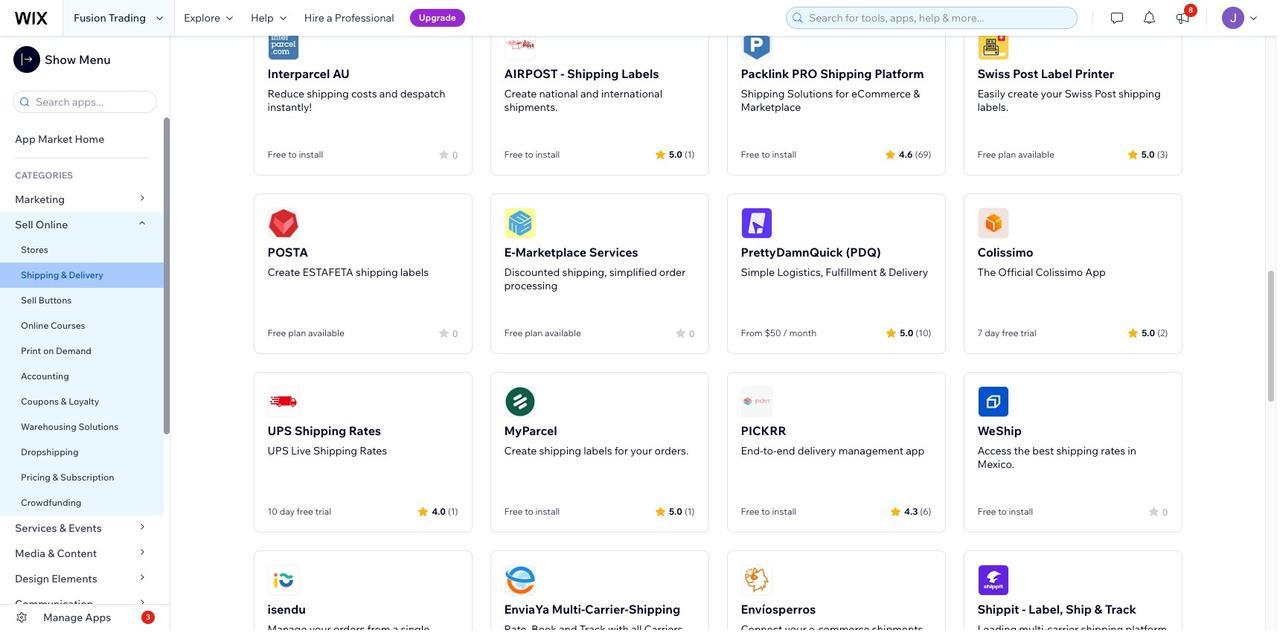 Task type: describe. For each thing, give the bounding box(es) containing it.
5.0 for labels
[[669, 506, 683, 517]]

show menu
[[45, 52, 111, 67]]

labels inside posta create estafeta shipping labels
[[400, 266, 429, 279]]

free for pickrr
[[741, 506, 760, 517]]

free plan available for marketplace
[[504, 328, 581, 339]]

design elements
[[15, 572, 97, 586]]

& inside prettydamnquick (pdq) simple logistics, fulfillment & delivery
[[880, 266, 887, 279]]

fusion trading
[[74, 11, 146, 25]]

app
[[906, 444, 925, 458]]

labels.
[[978, 101, 1009, 114]]

elements
[[52, 572, 97, 586]]

7
[[978, 328, 983, 339]]

to for -
[[525, 149, 534, 160]]

crowdfunding
[[21, 497, 81, 508]]

online inside the sell online "link"
[[36, 218, 68, 232]]

4.3
[[905, 506, 918, 517]]

(6)
[[920, 506, 932, 517]]

e-marketplace services discounted shipping, simplified order processing
[[504, 245, 686, 293]]

to for pro
[[762, 149, 770, 160]]

1 ups from the top
[[268, 424, 292, 438]]

design
[[15, 572, 49, 586]]

sell online
[[15, 218, 68, 232]]

for inside myparcel create shipping labels for your orders.
[[615, 444, 628, 458]]

install for create
[[536, 506, 560, 517]]

order
[[659, 266, 686, 279]]

pro
[[792, 66, 818, 81]]

app market home
[[15, 133, 104, 146]]

platform
[[875, 66, 924, 81]]

packlink pro shipping platform shipping solutions for ecommerce & marketplace
[[741, 66, 924, 114]]

rates
[[1101, 444, 1126, 458]]

isendu logo image
[[268, 565, 299, 596]]

the
[[978, 266, 996, 279]]

multi-
[[552, 602, 585, 617]]

0 horizontal spatial swiss
[[978, 66, 1011, 81]]

weship
[[978, 424, 1022, 438]]

to-
[[763, 444, 777, 458]]

from
[[741, 328, 763, 339]]

from $50 / month
[[741, 328, 817, 339]]

5.0 (1) for labels
[[669, 149, 695, 160]]

online courses
[[21, 320, 85, 331]]

and inside airpost - shipping labels create national and international shipments.
[[581, 87, 599, 101]]

enviaya multi-carrier-shipping logo image
[[504, 565, 536, 596]]

colissimo the official colissimo app
[[978, 245, 1106, 279]]

the
[[1014, 444, 1030, 458]]

1 horizontal spatial swiss
[[1065, 87, 1093, 101]]

content
[[57, 547, 97, 561]]

solutions inside warehousing solutions link
[[79, 421, 119, 433]]

app inside the app market home link
[[15, 133, 36, 146]]

5.0 for logistics,
[[900, 327, 914, 338]]

labels
[[622, 66, 659, 81]]

& right pricing
[[52, 472, 58, 483]]

install for access
[[1009, 506, 1034, 517]]

media & content link
[[0, 541, 164, 567]]

ship
[[1066, 602, 1092, 617]]

envíosperros logo image
[[741, 565, 772, 596]]

shipping inside posta create estafeta shipping labels
[[356, 266, 398, 279]]

services & events
[[15, 522, 102, 535]]

create inside airpost - shipping labels create national and international shipments.
[[504, 87, 537, 101]]

5.0 for colissimo
[[1142, 327, 1156, 338]]

plan for post
[[998, 149, 1016, 160]]

international
[[601, 87, 663, 101]]

packlink pro shipping platform logo image
[[741, 29, 772, 60]]

install for pro
[[772, 149, 797, 160]]

0 for the
[[1163, 507, 1168, 518]]

5.0 (10)
[[900, 327, 932, 338]]

trial for rates
[[315, 506, 331, 517]]

free to install for au
[[268, 149, 323, 160]]

shipping & delivery link
[[0, 263, 164, 288]]

warehousing
[[21, 421, 77, 433]]

interparcel au logo image
[[268, 29, 299, 60]]

costs
[[351, 87, 377, 101]]

4.6 (69)
[[899, 149, 932, 160]]

create for myparcel
[[504, 444, 537, 458]]

show menu button
[[13, 46, 111, 73]]

crowdfunding link
[[0, 491, 164, 516]]

media & content
[[15, 547, 97, 561]]

shippit - label, ship & track
[[978, 602, 1137, 617]]

reduce
[[268, 87, 305, 101]]

install for au
[[299, 149, 323, 160]]

free for interparcel
[[268, 149, 286, 160]]

sell for sell online
[[15, 218, 33, 232]]

(2)
[[1158, 327, 1168, 338]]

communication
[[15, 598, 95, 611]]

& right media at the bottom left
[[48, 547, 55, 561]]

10 day free trial
[[268, 506, 331, 517]]

manage
[[43, 611, 83, 625]]

warehousing solutions
[[21, 421, 119, 433]]

processing
[[504, 279, 558, 293]]

1 vertical spatial rates
[[360, 444, 387, 458]]

to for end-
[[762, 506, 770, 517]]

/
[[783, 328, 787, 339]]

online courses link
[[0, 313, 164, 339]]

logistics,
[[777, 266, 824, 279]]

swiss post label printer logo image
[[978, 29, 1009, 60]]

free to install for pro
[[741, 149, 797, 160]]

subscription
[[60, 472, 114, 483]]

national
[[539, 87, 578, 101]]

online inside online courses link
[[21, 320, 49, 331]]

dropshipping
[[21, 447, 79, 458]]

ups shipping rates ups live shipping rates
[[268, 424, 387, 458]]

available for discounted
[[545, 328, 581, 339]]

courses
[[51, 320, 85, 331]]

on
[[43, 345, 54, 357]]

shipping inside airpost - shipping labels create national and international shipments.
[[567, 66, 619, 81]]

4.3 (6)
[[905, 506, 932, 517]]

shipments.
[[504, 101, 558, 114]]

- for airpost
[[561, 66, 565, 81]]

free to install for create
[[504, 506, 560, 517]]

to for au
[[288, 149, 297, 160]]

5.0 (2)
[[1142, 327, 1168, 338]]

(69)
[[915, 149, 932, 160]]

official
[[999, 266, 1034, 279]]

print
[[21, 345, 41, 357]]

market
[[38, 133, 72, 146]]

swiss post label printer easily create your swiss post shipping labels.
[[978, 66, 1161, 114]]

in
[[1128, 444, 1137, 458]]

dropshipping link
[[0, 440, 164, 465]]

manage apps
[[43, 611, 111, 625]]

services inside e-marketplace services discounted shipping, simplified order processing
[[589, 245, 638, 260]]

sidebar element
[[0, 36, 170, 631]]

install for end-
[[772, 506, 797, 517]]

sell online link
[[0, 212, 164, 237]]

carrier-
[[585, 602, 629, 617]]

airpost - shipping labels logo image
[[504, 29, 536, 60]]

fulfillment
[[826, 266, 877, 279]]

discounted
[[504, 266, 560, 279]]

pricing & subscription
[[21, 472, 114, 483]]

printer
[[1075, 66, 1115, 81]]

end-
[[741, 444, 763, 458]]

e-
[[504, 245, 516, 260]]

free to install for end-
[[741, 506, 797, 517]]

0 horizontal spatial post
[[1013, 66, 1039, 81]]

plan for marketplace
[[525, 328, 543, 339]]

packlink
[[741, 66, 789, 81]]

day for shipping
[[280, 506, 295, 517]]

$50
[[765, 328, 781, 339]]

(1) for rates
[[448, 506, 458, 517]]



Task type: vqa. For each thing, say whether or not it's contained in the screenshot.
Solutions
yes



Task type: locate. For each thing, give the bounding box(es) containing it.
shipping down au at the left top
[[307, 87, 349, 101]]

online down marketing
[[36, 218, 68, 232]]

0 horizontal spatial -
[[561, 66, 565, 81]]

sell buttons link
[[0, 288, 164, 313]]

myparcel
[[504, 424, 557, 438]]

mexico.
[[978, 458, 1015, 471]]

0 horizontal spatial marketplace
[[515, 245, 587, 260]]

demand
[[56, 345, 92, 357]]

0 vertical spatial post
[[1013, 66, 1039, 81]]

professional
[[335, 11, 394, 25]]

ups shipping rates logo image
[[268, 386, 299, 418]]

sell up the stores
[[15, 218, 33, 232]]

free to install for -
[[504, 149, 560, 160]]

0 horizontal spatial services
[[15, 522, 57, 535]]

warehousing solutions link
[[0, 415, 164, 440]]

1 vertical spatial ups
[[268, 444, 289, 458]]

0 for estafeta
[[452, 328, 458, 339]]

and right costs at the left top of page
[[380, 87, 398, 101]]

0 vertical spatial your
[[1041, 87, 1063, 101]]

instantly!
[[268, 101, 312, 114]]

posta logo image
[[268, 208, 299, 239]]

plan down labels.
[[998, 149, 1016, 160]]

shipping inside weship access the best shipping rates in mexico.
[[1057, 444, 1099, 458]]

for
[[836, 87, 849, 101], [615, 444, 628, 458]]

1 vertical spatial day
[[280, 506, 295, 517]]

stores
[[21, 244, 48, 255]]

0 horizontal spatial your
[[631, 444, 652, 458]]

1 vertical spatial colissimo
[[1036, 266, 1083, 279]]

0 horizontal spatial available
[[308, 328, 345, 339]]

0 vertical spatial -
[[561, 66, 565, 81]]

free for shipping
[[297, 506, 313, 517]]

shipping inside the sidebar element
[[21, 269, 59, 281]]

myparcel create shipping labels for your orders.
[[504, 424, 689, 458]]

2 vertical spatial create
[[504, 444, 537, 458]]

2 ups from the top
[[268, 444, 289, 458]]

prettydamnquick (pdq) simple logistics, fulfillment & delivery
[[741, 245, 929, 279]]

0 vertical spatial app
[[15, 133, 36, 146]]

1 vertical spatial trial
[[315, 506, 331, 517]]

0 horizontal spatial delivery
[[69, 269, 104, 281]]

& up the buttons
[[61, 269, 67, 281]]

- inside airpost - shipping labels create national and international shipments.
[[561, 66, 565, 81]]

prettydamnquick (pdq) logo image
[[741, 208, 772, 239]]

- left the label,
[[1022, 602, 1026, 617]]

0 vertical spatial day
[[985, 328, 1000, 339]]

day right 10
[[280, 506, 295, 517]]

shippit - label, ship & track logo image
[[978, 565, 1009, 596]]

create
[[1008, 87, 1039, 101]]

free for packlink
[[741, 149, 760, 160]]

free plan available down estafeta
[[268, 328, 345, 339]]

(1)
[[685, 149, 695, 160], [448, 506, 458, 517], [685, 506, 695, 517]]

1 vertical spatial marketplace
[[515, 245, 587, 260]]

swiss up easily in the top of the page
[[978, 66, 1011, 81]]

4.0 (1)
[[432, 506, 458, 517]]

menu
[[79, 52, 111, 67]]

envíosperros
[[741, 602, 816, 617]]

install for -
[[536, 149, 560, 160]]

best
[[1033, 444, 1054, 458]]

trial right 7 on the bottom right of page
[[1021, 328, 1037, 339]]

5.0 for labels
[[669, 149, 683, 160]]

2 5.0 (1) from the top
[[669, 506, 695, 517]]

0 horizontal spatial labels
[[400, 266, 429, 279]]

delivery
[[798, 444, 837, 458]]

1 vertical spatial sell
[[21, 295, 37, 306]]

free for weship
[[978, 506, 996, 517]]

create inside myparcel create shipping labels for your orders.
[[504, 444, 537, 458]]

2 horizontal spatial plan
[[998, 149, 1016, 160]]

and inside the interparcel au reduce shipping costs and despatch instantly!
[[380, 87, 398, 101]]

1 5.0 (1) from the top
[[669, 149, 695, 160]]

1 vertical spatial -
[[1022, 602, 1026, 617]]

free for posta
[[268, 328, 286, 339]]

1 horizontal spatial marketplace
[[741, 101, 801, 114]]

live
[[291, 444, 311, 458]]

free to install down shipments.
[[504, 149, 560, 160]]

pickrr
[[741, 424, 787, 438]]

(1) for shipping
[[685, 149, 695, 160]]

upgrade button
[[410, 9, 465, 27]]

4.6
[[899, 149, 913, 160]]

1 vertical spatial labels
[[584, 444, 612, 458]]

sell inside "link"
[[15, 218, 33, 232]]

0 horizontal spatial solutions
[[79, 421, 119, 433]]

1 vertical spatial your
[[631, 444, 652, 458]]

install up prettydamnquick (pdq) logo
[[772, 149, 797, 160]]

services up media at the bottom left
[[15, 522, 57, 535]]

1 horizontal spatial trial
[[1021, 328, 1037, 339]]

create down the airpost
[[504, 87, 537, 101]]

1 vertical spatial create
[[268, 266, 300, 279]]

to up enviaya multi-carrier-shipping logo
[[525, 506, 534, 517]]

month
[[789, 328, 817, 339]]

for left "ecommerce"
[[836, 87, 849, 101]]

solutions down "pro"
[[787, 87, 833, 101]]

1 vertical spatial 5.0 (1)
[[669, 506, 695, 517]]

0 vertical spatial swiss
[[978, 66, 1011, 81]]

5.0 for printer
[[1142, 149, 1155, 160]]

post up create
[[1013, 66, 1039, 81]]

for left orders.
[[615, 444, 628, 458]]

7 day free trial
[[978, 328, 1037, 339]]

free plan available for create
[[268, 328, 345, 339]]

shipping down myparcel
[[539, 444, 582, 458]]

shipping,
[[562, 266, 607, 279]]

ups
[[268, 424, 292, 438], [268, 444, 289, 458]]

& left events
[[59, 522, 66, 535]]

labels inside myparcel create shipping labels for your orders.
[[584, 444, 612, 458]]

Search apps... field
[[31, 92, 152, 112]]

solutions inside packlink pro shipping platform shipping solutions for ecommerce & marketplace
[[787, 87, 833, 101]]

1 vertical spatial solutions
[[79, 421, 119, 433]]

enviaya multi-carrier-shipping
[[504, 602, 681, 617]]

1 horizontal spatial day
[[985, 328, 1000, 339]]

explore
[[184, 11, 220, 25]]

1 horizontal spatial post
[[1095, 87, 1117, 101]]

1 vertical spatial free
[[297, 506, 313, 517]]

colissimo logo image
[[978, 208, 1009, 239]]

free to install down mexico.
[[978, 506, 1034, 517]]

e-marketplace services logo image
[[504, 208, 536, 239]]

end
[[777, 444, 796, 458]]

access
[[978, 444, 1012, 458]]

ups left live
[[268, 444, 289, 458]]

free for myparcel
[[504, 506, 523, 517]]

0 vertical spatial colissimo
[[978, 245, 1034, 260]]

airpost - shipping labels create national and international shipments.
[[504, 66, 663, 114]]

print on demand
[[21, 345, 92, 357]]

free for swiss
[[978, 149, 996, 160]]

shipping right best
[[1057, 444, 1099, 458]]

(3)
[[1157, 149, 1168, 160]]

& right ship
[[1095, 602, 1103, 617]]

install down end
[[772, 506, 797, 517]]

to down mexico.
[[998, 506, 1007, 517]]

free for airpost
[[504, 149, 523, 160]]

pickrr logo image
[[741, 386, 772, 418]]

0 vertical spatial create
[[504, 87, 537, 101]]

1 horizontal spatial labels
[[584, 444, 612, 458]]

free to install for access
[[978, 506, 1034, 517]]

online up print
[[21, 320, 49, 331]]

install down shipments.
[[536, 149, 560, 160]]

1 vertical spatial for
[[615, 444, 628, 458]]

delivery right fulfillment
[[889, 266, 929, 279]]

free to install down to-
[[741, 506, 797, 517]]

1 vertical spatial post
[[1095, 87, 1117, 101]]

plan down processing
[[525, 328, 543, 339]]

colissimo right official
[[1036, 266, 1083, 279]]

upgrade
[[419, 12, 456, 23]]

free plan available down labels.
[[978, 149, 1055, 160]]

weship access the best shipping rates in mexico.
[[978, 424, 1137, 471]]

- up national at the left
[[561, 66, 565, 81]]

post down printer
[[1095, 87, 1117, 101]]

free down end-
[[741, 506, 760, 517]]

2 horizontal spatial free plan available
[[978, 149, 1055, 160]]

accounting link
[[0, 364, 164, 389]]

au
[[333, 66, 350, 81]]

free up prettydamnquick (pdq) logo
[[741, 149, 760, 160]]

marketplace
[[741, 101, 801, 114], [515, 245, 587, 260]]

coupons
[[21, 396, 59, 407]]

free to install up enviaya multi-carrier-shipping logo
[[504, 506, 560, 517]]

ups down ups shipping rates logo
[[268, 424, 292, 438]]

shipping inside myparcel create shipping labels for your orders.
[[539, 444, 582, 458]]

free right 4.0 (1)
[[504, 506, 523, 517]]

services inside the sidebar element
[[15, 522, 57, 535]]

& down platform
[[914, 87, 920, 101]]

5.0
[[669, 149, 683, 160], [1142, 149, 1155, 160], [900, 327, 914, 338], [1142, 327, 1156, 338], [669, 506, 683, 517]]

1 horizontal spatial available
[[545, 328, 581, 339]]

and right national at the left
[[581, 87, 599, 101]]

shipping up 5.0 (3)
[[1119, 87, 1161, 101]]

delivery inside prettydamnquick (pdq) simple logistics, fulfillment & delivery
[[889, 266, 929, 279]]

create for posta
[[268, 266, 300, 279]]

interparcel au reduce shipping costs and despatch instantly!
[[268, 66, 446, 114]]

0 horizontal spatial day
[[280, 506, 295, 517]]

ecommerce
[[852, 87, 911, 101]]

airpost
[[504, 66, 558, 81]]

- for shippit
[[1022, 602, 1026, 617]]

trial for official
[[1021, 328, 1037, 339]]

shipping right estafeta
[[356, 266, 398, 279]]

trial right 10
[[315, 506, 331, 517]]

1 horizontal spatial free plan available
[[504, 328, 581, 339]]

hire a professional
[[304, 11, 394, 25]]

(pdq)
[[846, 245, 881, 260]]

day for the
[[985, 328, 1000, 339]]

& inside packlink pro shipping platform shipping solutions for ecommerce & marketplace
[[914, 87, 920, 101]]

myparcel logo image
[[504, 386, 536, 418]]

your left orders.
[[631, 444, 652, 458]]

0 vertical spatial trial
[[1021, 328, 1037, 339]]

1 horizontal spatial colissimo
[[1036, 266, 1083, 279]]

marketing link
[[0, 187, 164, 212]]

marketplace up discounted
[[515, 245, 587, 260]]

0 horizontal spatial for
[[615, 444, 628, 458]]

free up ups shipping rates logo
[[268, 328, 286, 339]]

free to install up prettydamnquick (pdq) logo
[[741, 149, 797, 160]]

1 horizontal spatial delivery
[[889, 266, 929, 279]]

1 horizontal spatial services
[[589, 245, 638, 260]]

0 vertical spatial free
[[1002, 328, 1019, 339]]

free right 10
[[297, 506, 313, 517]]

a
[[327, 11, 333, 25]]

your inside myparcel create shipping labels for your orders.
[[631, 444, 652, 458]]

plan for create
[[288, 328, 306, 339]]

marketplace inside packlink pro shipping platform shipping solutions for ecommerce & marketplace
[[741, 101, 801, 114]]

app
[[15, 133, 36, 146], [1086, 266, 1106, 279]]

1 and from the left
[[380, 87, 398, 101]]

stores link
[[0, 237, 164, 263]]

free plan available for post
[[978, 149, 1055, 160]]

shipping inside 'swiss post label printer easily create your swiss post shipping labels.'
[[1119, 87, 1161, 101]]

apps
[[85, 611, 111, 625]]

free down mexico.
[[978, 506, 996, 517]]

2 and from the left
[[581, 87, 599, 101]]

install down the instantly!
[[299, 149, 323, 160]]

colissimo
[[978, 245, 1034, 260], [1036, 266, 1083, 279]]

weship logo image
[[978, 386, 1009, 418]]

coupons & loyalty
[[21, 396, 99, 407]]

1 vertical spatial app
[[1086, 266, 1106, 279]]

1 horizontal spatial -
[[1022, 602, 1026, 617]]

available down processing
[[545, 328, 581, 339]]

free down processing
[[504, 328, 523, 339]]

0 vertical spatial for
[[836, 87, 849, 101]]

media
[[15, 547, 45, 561]]

0 vertical spatial online
[[36, 218, 68, 232]]

to for create
[[525, 506, 534, 517]]

install down mexico.
[[1009, 506, 1034, 517]]

0 horizontal spatial app
[[15, 133, 36, 146]]

0 horizontal spatial free
[[297, 506, 313, 517]]

1 horizontal spatial your
[[1041, 87, 1063, 101]]

free for e-
[[504, 328, 523, 339]]

create down posta
[[268, 266, 300, 279]]

free down the instantly!
[[268, 149, 286, 160]]

sell left the buttons
[[21, 295, 37, 306]]

help button
[[242, 0, 295, 36]]

0 vertical spatial marketplace
[[741, 101, 801, 114]]

1 vertical spatial services
[[15, 522, 57, 535]]

free plan available down processing
[[504, 328, 581, 339]]

free down shipments.
[[504, 149, 523, 160]]

easily
[[978, 87, 1006, 101]]

& down (pdq)
[[880, 266, 887, 279]]

post
[[1013, 66, 1039, 81], [1095, 87, 1117, 101]]

10
[[268, 506, 278, 517]]

0 vertical spatial labels
[[400, 266, 429, 279]]

0 horizontal spatial plan
[[288, 328, 306, 339]]

0 vertical spatial sell
[[15, 218, 33, 232]]

create down myparcel
[[504, 444, 537, 458]]

0 vertical spatial 5.0 (1)
[[669, 149, 695, 160]]

services
[[589, 245, 638, 260], [15, 522, 57, 535]]

1 horizontal spatial app
[[1086, 266, 1106, 279]]

0 vertical spatial solutions
[[787, 87, 833, 101]]

(1) for shipping
[[685, 506, 695, 517]]

shippit
[[978, 602, 1020, 617]]

create inside posta create estafeta shipping labels
[[268, 266, 300, 279]]

free for the
[[1002, 328, 1019, 339]]

label
[[1041, 66, 1073, 81]]

label,
[[1029, 602, 1063, 617]]

0 vertical spatial services
[[589, 245, 638, 260]]

services up "simplified" in the top of the page
[[589, 245, 638, 260]]

0 horizontal spatial free plan available
[[268, 328, 345, 339]]

shipping inside the interparcel au reduce shipping costs and despatch instantly!
[[307, 87, 349, 101]]

enviaya
[[504, 602, 549, 617]]

0 horizontal spatial and
[[380, 87, 398, 101]]

1 horizontal spatial free
[[1002, 328, 1019, 339]]

app inside colissimo the official colissimo app
[[1086, 266, 1106, 279]]

posta create estafeta shipping labels
[[268, 245, 429, 279]]

marketplace down packlink
[[741, 101, 801, 114]]

0 vertical spatial ups
[[268, 424, 292, 438]]

to for access
[[998, 506, 1007, 517]]

0 vertical spatial rates
[[349, 424, 381, 438]]

& left loyalty
[[61, 396, 67, 407]]

your inside 'swiss post label printer easily create your swiss post shipping labels.'
[[1041, 87, 1063, 101]]

sell for sell buttons
[[21, 295, 37, 306]]

to down the instantly!
[[288, 149, 297, 160]]

1 vertical spatial swiss
[[1065, 87, 1093, 101]]

free right 7 on the bottom right of page
[[1002, 328, 1019, 339]]

colissimo up official
[[978, 245, 1034, 260]]

day right 7 on the bottom right of page
[[985, 328, 1000, 339]]

posta
[[268, 245, 308, 260]]

marketplace inside e-marketplace services discounted shipping, simplified order processing
[[515, 245, 587, 260]]

1 horizontal spatial solutions
[[787, 87, 833, 101]]

available for shipping
[[308, 328, 345, 339]]

available down create
[[1018, 149, 1055, 160]]

to down shipments.
[[525, 149, 534, 160]]

2 horizontal spatial available
[[1018, 149, 1055, 160]]

prettydamnquick
[[741, 245, 844, 260]]

solutions down loyalty
[[79, 421, 119, 433]]

for inside packlink pro shipping platform shipping solutions for ecommerce & marketplace
[[836, 87, 849, 101]]

1 vertical spatial online
[[21, 320, 49, 331]]

0 horizontal spatial trial
[[315, 506, 331, 517]]

loyalty
[[69, 396, 99, 407]]

1 horizontal spatial plan
[[525, 328, 543, 339]]

install up enviaya multi-carrier-shipping logo
[[536, 506, 560, 517]]

coupons & loyalty link
[[0, 389, 164, 415]]

despatch
[[400, 87, 446, 101]]

0 for services
[[689, 328, 695, 339]]

free down labels.
[[978, 149, 996, 160]]

isendu
[[268, 602, 306, 617]]

available for printer
[[1018, 149, 1055, 160]]

0 for reduce
[[452, 149, 458, 160]]

0 horizontal spatial colissimo
[[978, 245, 1034, 260]]

1 horizontal spatial and
[[581, 87, 599, 101]]

to up prettydamnquick (pdq) logo
[[762, 149, 770, 160]]

delivery inside shipping & delivery link
[[69, 269, 104, 281]]

5.0 (1) for labels
[[669, 506, 695, 517]]

Search for tools, apps, help & more... field
[[805, 7, 1073, 28]]

plan down estafeta
[[288, 328, 306, 339]]

to down to-
[[762, 506, 770, 517]]

available down estafeta
[[308, 328, 345, 339]]

free to install down the instantly!
[[268, 149, 323, 160]]

delivery down stores link
[[69, 269, 104, 281]]

pricing & subscription link
[[0, 465, 164, 491]]

online
[[36, 218, 68, 232], [21, 320, 49, 331]]

estafeta
[[303, 266, 354, 279]]

your down label
[[1041, 87, 1063, 101]]

1 horizontal spatial for
[[836, 87, 849, 101]]

swiss down printer
[[1065, 87, 1093, 101]]



